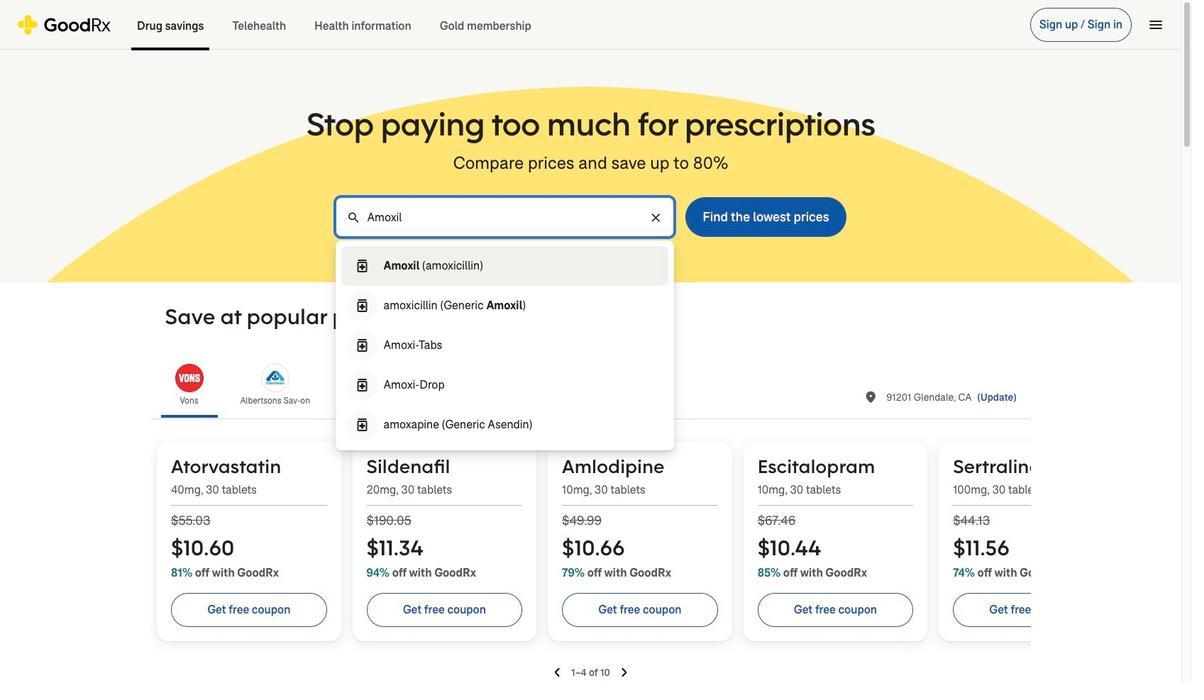 Task type: describe. For each thing, give the bounding box(es) containing it.
previous image
[[554, 668, 560, 677]]

next image
[[622, 668, 627, 677]]

amoxil (amoxicillin) option
[[341, 246, 669, 286]]



Task type: locate. For each thing, give the bounding box(es) containing it.
goodrx yellow cross logo image
[[17, 15, 111, 34]]

dialog
[[0, 0, 1192, 683]]

search results list list box
[[341, 246, 669, 445]]

number of slides in the carousel element
[[571, 666, 610, 680]]

None search field
[[335, 197, 846, 237]]

Enter a medication text field
[[335, 197, 674, 237]]



Task type: vqa. For each thing, say whether or not it's contained in the screenshot.
NUMBER OF SLIDES IN THE CAROUSEL element
yes



